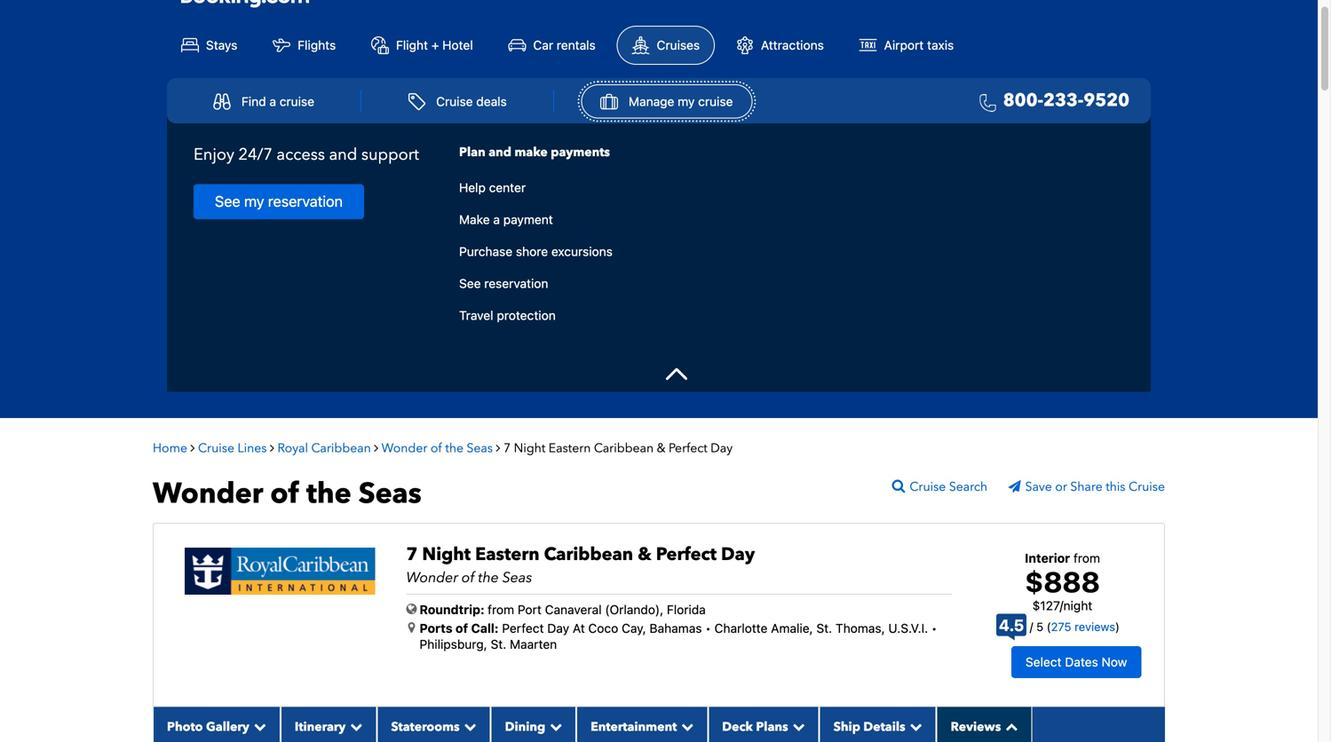 Task type: locate. For each thing, give the bounding box(es) containing it.
angle right image
[[190, 442, 195, 454], [270, 442, 274, 454], [374, 442, 379, 454]]

2 vertical spatial perfect
[[502, 621, 544, 636]]

1 chevron down image from the left
[[346, 720, 363, 733]]

chevron down image inside dining dropdown button
[[545, 720, 562, 733]]

angle right image right the "royal caribbean" on the left of page
[[374, 442, 379, 454]]

wonder of the seas left angle right icon
[[381, 440, 493, 457]]

see
[[215, 193, 240, 210], [459, 276, 481, 291]]

2 horizontal spatial angle right image
[[374, 442, 379, 454]]

0 horizontal spatial my
[[244, 193, 264, 210]]

• right "u.s.v.i."
[[931, 621, 937, 636]]

enjoy 24/7 access and support
[[194, 144, 419, 166]]

perfect inside 7 night eastern caribbean & perfect day wonder of the seas
[[656, 543, 717, 567]]

photo gallery
[[167, 719, 249, 735]]

the down the "royal caribbean" on the left of page
[[306, 475, 351, 513]]

1 vertical spatial reservation
[[484, 276, 548, 291]]

of up philipsburg,
[[456, 621, 468, 636]]

cruise
[[279, 94, 314, 109], [698, 94, 733, 109]]

cruise left search
[[910, 479, 946, 496]]

wonder of the seas main content
[[144, 427, 1174, 742]]

cruise inside cruise deals link
[[436, 94, 473, 109]]

4.5
[[999, 616, 1024, 635]]

4.5 / 5 ( 275 reviews )
[[999, 616, 1120, 635]]

1 vertical spatial 7
[[406, 543, 418, 567]]

2 horizontal spatial the
[[478, 568, 499, 588]]

reservation
[[268, 193, 343, 210], [484, 276, 548, 291]]

travel protection link
[[459, 307, 1124, 325]]

2 angle right image from the left
[[270, 442, 274, 454]]

0 vertical spatial reservation
[[268, 193, 343, 210]]

cruise for cruise search
[[910, 479, 946, 496]]

angle right image right lines
[[270, 442, 274, 454]]

0 vertical spatial day
[[711, 440, 733, 457]]

1 vertical spatial day
[[721, 543, 755, 567]]

royal caribbean
[[277, 440, 371, 457]]

0 vertical spatial /
[[1060, 598, 1063, 613]]

/
[[1060, 598, 1063, 613], [1030, 620, 1033, 634]]

cruise right find
[[279, 94, 314, 109]]

1 horizontal spatial eastern
[[549, 440, 591, 457]]

1 horizontal spatial cruise
[[698, 94, 733, 109]]

chevron down image inside "deck plans" dropdown button
[[788, 720, 805, 733]]

1 vertical spatial perfect
[[656, 543, 717, 567]]

/ left '5'
[[1030, 620, 1033, 634]]

1 horizontal spatial •
[[931, 621, 937, 636]]

0 vertical spatial a
[[269, 94, 276, 109]]

wonder up globe image
[[406, 568, 458, 588]]

entertainment
[[591, 719, 677, 735]]

cruise right this
[[1129, 479, 1165, 496]]

2 chevron down image from the left
[[545, 720, 562, 733]]

night inside 7 night eastern caribbean & perfect day wonder of the seas
[[422, 543, 471, 567]]

2 cruise from the left
[[698, 94, 733, 109]]

a right find
[[269, 94, 276, 109]]

3 chevron down image from the left
[[788, 720, 805, 733]]

chevron down image for deck plans
[[788, 720, 805, 733]]

interior from $888 $127 / night
[[1025, 551, 1100, 613]]

night right angle right icon
[[514, 440, 545, 457]]

my down 24/7 on the left top of the page
[[244, 193, 264, 210]]

0 vertical spatial seas
[[467, 440, 493, 457]]

the up roundtrip:
[[478, 568, 499, 588]]

chevron down image inside itinerary dropdown button
[[346, 720, 363, 733]]

angle right image right home link
[[190, 442, 195, 454]]

0 vertical spatial st.
[[816, 621, 832, 636]]

0 horizontal spatial the
[[306, 475, 351, 513]]

1 vertical spatial st.
[[491, 637, 506, 652]]

chevron down image
[[346, 720, 363, 733], [460, 720, 477, 733], [788, 720, 805, 733]]

find
[[242, 94, 266, 109]]

cruise left deals
[[436, 94, 473, 109]]

1 vertical spatial the
[[306, 475, 351, 513]]

eastern
[[549, 440, 591, 457], [475, 543, 540, 567]]

day for 7 night eastern caribbean & perfect day wonder of the seas
[[721, 543, 755, 567]]

& for 7 night eastern caribbean & perfect day
[[657, 440, 665, 457]]

1 vertical spatial my
[[244, 193, 264, 210]]

chevron down image left entertainment
[[545, 720, 562, 733]]

wonder
[[381, 440, 427, 457], [153, 475, 263, 513], [406, 568, 458, 588]]

of inside 'ports of call: perfect day at coco cay, bahamas • charlotte amalie, st. thomas, u.s.v.i. • philipsburg, st. maarten'
[[456, 621, 468, 636]]

angle right image for cruise
[[270, 442, 274, 454]]

0 vertical spatial eastern
[[549, 440, 591, 457]]

seas up port
[[502, 568, 532, 588]]

a for find
[[269, 94, 276, 109]]

0 horizontal spatial cruise
[[279, 94, 314, 109]]

0 horizontal spatial chevron down image
[[346, 720, 363, 733]]

a inside find a cruise link
[[269, 94, 276, 109]]

eastern right angle right icon
[[549, 440, 591, 457]]

chevron down image left the reviews
[[905, 720, 922, 733]]

day inside 7 night eastern caribbean & perfect day wonder of the seas
[[721, 543, 755, 567]]

7 up globe image
[[406, 543, 418, 567]]

/ up 4.5 / 5 ( 275 reviews )
[[1060, 598, 1063, 613]]

reservation inside plan and make payments element
[[484, 276, 548, 291]]

chevron down image left itinerary
[[249, 720, 266, 733]]

wonder inside 7 night eastern caribbean & perfect day wonder of the seas
[[406, 568, 458, 588]]

night
[[1063, 598, 1092, 613]]

0 vertical spatial wonder
[[381, 440, 427, 457]]

•
[[705, 621, 711, 636], [931, 621, 937, 636]]

plans
[[756, 719, 788, 735]]

home
[[153, 440, 187, 457]]

deck
[[722, 719, 753, 735]]

see for see my reservation
[[215, 193, 240, 210]]

0 vertical spatial perfect
[[669, 440, 707, 457]]

of up roundtrip:
[[462, 568, 475, 588]]

7 right angle right icon
[[503, 440, 511, 457]]

5
[[1036, 620, 1043, 634]]

1 vertical spatial seas
[[359, 475, 422, 513]]

st. down call:
[[491, 637, 506, 652]]

of down 'royal' on the bottom of page
[[270, 475, 299, 513]]

staterooms
[[391, 719, 460, 735]]

from
[[1073, 551, 1100, 566], [488, 603, 514, 617]]

0 horizontal spatial eastern
[[475, 543, 540, 567]]

wonder of the seas down 'royal' on the bottom of page
[[153, 475, 422, 513]]

itinerary
[[295, 719, 346, 735]]

perfect for 7 night eastern caribbean & perfect day
[[669, 440, 707, 457]]

chevron down image for ship details
[[905, 720, 922, 733]]

reservation up the travel protection
[[484, 276, 548, 291]]

1 horizontal spatial &
[[657, 440, 665, 457]]

7 night eastern caribbean & perfect day
[[503, 440, 733, 457]]

1 vertical spatial wonder of the seas
[[153, 475, 422, 513]]

1 vertical spatial night
[[422, 543, 471, 567]]

chevron down image left deck
[[677, 720, 694, 733]]

1 horizontal spatial angle right image
[[270, 442, 274, 454]]

• down florida
[[705, 621, 711, 636]]

1 horizontal spatial from
[[1073, 551, 1100, 566]]

4 chevron down image from the left
[[905, 720, 922, 733]]

and support
[[329, 144, 419, 166]]

seas
[[467, 440, 493, 457], [359, 475, 422, 513], [502, 568, 532, 588]]

233-
[[1043, 88, 1084, 113]]

flight
[[396, 38, 428, 53]]

a inside make a payment link
[[493, 212, 500, 227]]

1 • from the left
[[705, 621, 711, 636]]

caribbean for 7 night eastern caribbean & perfect day wonder of the seas
[[544, 543, 633, 567]]

night for 7 night eastern caribbean & perfect day wonder of the seas
[[422, 543, 471, 567]]

from inside interior from $888 $127 / night
[[1073, 551, 1100, 566]]

0 horizontal spatial night
[[422, 543, 471, 567]]

1 cruise from the left
[[279, 94, 314, 109]]

gallery
[[206, 719, 249, 735]]

my right manage
[[678, 94, 695, 109]]

eastern for 7 night eastern caribbean & perfect day
[[549, 440, 591, 457]]

0 horizontal spatial see
[[215, 193, 240, 210]]

1 chevron down image from the left
[[249, 720, 266, 733]]

st. right amalie,
[[816, 621, 832, 636]]

0 horizontal spatial reservation
[[268, 193, 343, 210]]

payment
[[503, 212, 553, 227]]

2 horizontal spatial seas
[[502, 568, 532, 588]]

caribbean inside 7 night eastern caribbean & perfect day wonder of the seas
[[544, 543, 633, 567]]

perfect for 7 night eastern caribbean & perfect day wonder of the seas
[[656, 543, 717, 567]]

chevron down image left ship
[[788, 720, 805, 733]]

/ inside 4.5 / 5 ( 275 reviews )
[[1030, 620, 1033, 634]]

ports
[[420, 621, 452, 636]]

home link
[[153, 440, 187, 457]]

shore
[[516, 244, 548, 259]]

2 • from the left
[[931, 621, 937, 636]]

find a cruise link
[[194, 84, 334, 119]]

flights link
[[259, 27, 350, 64]]

st.
[[816, 621, 832, 636], [491, 637, 506, 652]]

0 horizontal spatial /
[[1030, 620, 1033, 634]]

cruise
[[436, 94, 473, 109], [198, 440, 234, 457], [910, 479, 946, 496], [1129, 479, 1165, 496]]

1 horizontal spatial reservation
[[484, 276, 548, 291]]

chevron down image inside photo gallery dropdown button
[[249, 720, 266, 733]]

1 horizontal spatial my
[[678, 94, 695, 109]]

0 vertical spatial night
[[514, 440, 545, 457]]

reservation down enjoy 24/7 access and support
[[268, 193, 343, 210]]

1 vertical spatial from
[[488, 603, 514, 617]]

dates
[[1065, 655, 1098, 669]]

2 vertical spatial wonder
[[406, 568, 458, 588]]

0 vertical spatial see
[[215, 193, 240, 210]]

0 vertical spatial &
[[657, 440, 665, 457]]

travel menu navigation
[[167, 78, 1151, 392]]

see up travel
[[459, 276, 481, 291]]

0 vertical spatial 7
[[503, 440, 511, 457]]

cruise left lines
[[198, 440, 234, 457]]

chevron down image inside ship details dropdown button
[[905, 720, 922, 733]]

0 vertical spatial from
[[1073, 551, 1100, 566]]

1 horizontal spatial /
[[1060, 598, 1063, 613]]

2 vertical spatial day
[[547, 621, 569, 636]]

plan and make payments element
[[459, 179, 1124, 325]]

1 horizontal spatial a
[[493, 212, 500, 227]]

chevron down image for dining
[[545, 720, 562, 733]]

payments
[[551, 144, 610, 161]]

night up roundtrip:
[[422, 543, 471, 567]]

a right make
[[493, 212, 500, 227]]

eastern up port
[[475, 543, 540, 567]]

from right interior
[[1073, 551, 1100, 566]]

airport taxis link
[[845, 27, 968, 64]]

airport taxis
[[884, 38, 954, 53]]

cay,
[[622, 621, 646, 636]]

3 angle right image from the left
[[374, 442, 379, 454]]

staterooms button
[[377, 707, 491, 742]]

& for 7 night eastern caribbean & perfect day wonder of the seas
[[638, 543, 652, 567]]

chevron down image
[[249, 720, 266, 733], [545, 720, 562, 733], [677, 720, 694, 733], [905, 720, 922, 733]]

royal
[[277, 440, 308, 457]]

1 horizontal spatial see
[[459, 276, 481, 291]]

2 horizontal spatial chevron down image
[[788, 720, 805, 733]]

chevron down image for entertainment
[[677, 720, 694, 733]]

0 horizontal spatial seas
[[359, 475, 422, 513]]

access
[[277, 144, 325, 166]]

ship details
[[833, 719, 905, 735]]

help
[[459, 180, 486, 195]]

1 horizontal spatial seas
[[467, 440, 493, 457]]

1 vertical spatial &
[[638, 543, 652, 567]]

seas down wonder of the seas link
[[359, 475, 422, 513]]

cruise for find a cruise
[[279, 94, 314, 109]]

1 vertical spatial /
[[1030, 620, 1033, 634]]

of inside 7 night eastern caribbean & perfect day wonder of the seas
[[462, 568, 475, 588]]

see for see reservation
[[459, 276, 481, 291]]

2 chevron down image from the left
[[460, 720, 477, 733]]

0 horizontal spatial •
[[705, 621, 711, 636]]

1 horizontal spatial chevron down image
[[460, 720, 477, 733]]

chevron down image left staterooms on the left
[[346, 720, 363, 733]]

flights
[[298, 38, 336, 53]]

3 chevron down image from the left
[[677, 720, 694, 733]]

map marker image
[[408, 622, 415, 634]]

7
[[503, 440, 511, 457], [406, 543, 418, 567]]

0 horizontal spatial st.
[[491, 637, 506, 652]]

chevron down image inside staterooms dropdown button
[[460, 720, 477, 733]]

the left angle right icon
[[445, 440, 464, 457]]

7 inside 7 night eastern caribbean & perfect day wonder of the seas
[[406, 543, 418, 567]]

2 vertical spatial seas
[[502, 568, 532, 588]]

interior
[[1025, 551, 1070, 566]]

0 horizontal spatial from
[[488, 603, 514, 617]]

1 horizontal spatial night
[[514, 440, 545, 457]]

& inside 7 night eastern caribbean & perfect day wonder of the seas
[[638, 543, 652, 567]]

eastern inside 7 night eastern caribbean & perfect day wonder of the seas
[[475, 543, 540, 567]]

cruise lines
[[198, 440, 267, 457]]

royal caribbean image
[[185, 548, 375, 595]]

see down enjoy
[[215, 193, 240, 210]]

car rentals link
[[494, 27, 610, 64]]

800-233-9520 link
[[972, 88, 1129, 114]]

see inside plan and make payments element
[[459, 276, 481, 291]]

wonder right the "royal caribbean" on the left of page
[[381, 440, 427, 457]]

amalie,
[[771, 621, 813, 636]]

perfect
[[669, 440, 707, 457], [656, 543, 717, 567], [502, 621, 544, 636]]

cruise search link
[[892, 479, 1005, 496]]

chevron down image inside entertainment "dropdown button"
[[677, 720, 694, 733]]

1 vertical spatial a
[[493, 212, 500, 227]]

caribbean for 7 night eastern caribbean & perfect day
[[594, 440, 654, 457]]

0 vertical spatial my
[[678, 94, 695, 109]]

0 horizontal spatial angle right image
[[190, 442, 195, 454]]

from up call:
[[488, 603, 514, 617]]

wonder down cruise lines link
[[153, 475, 263, 513]]

chevron down image left dining
[[460, 720, 477, 733]]

0 horizontal spatial a
[[269, 94, 276, 109]]

caribbean
[[311, 440, 371, 457], [594, 440, 654, 457], [544, 543, 633, 567]]

1 vertical spatial see
[[459, 276, 481, 291]]

excursions
[[551, 244, 613, 259]]

of left angle right icon
[[431, 440, 442, 457]]

perfect inside 'ports of call: perfect day at coco cay, bahamas • charlotte amalie, st. thomas, u.s.v.i. • philipsburg, st. maarten'
[[502, 621, 544, 636]]

seas left angle right icon
[[467, 440, 493, 457]]

1 angle right image from the left
[[190, 442, 195, 454]]

(orlando),
[[605, 603, 663, 617]]

0 vertical spatial the
[[445, 440, 464, 457]]

1 horizontal spatial 7
[[503, 440, 511, 457]]

0 horizontal spatial 7
[[406, 543, 418, 567]]

1 vertical spatial eastern
[[475, 543, 540, 567]]

my inside dropdown button
[[678, 94, 695, 109]]

2 vertical spatial the
[[478, 568, 499, 588]]

cruise right manage
[[698, 94, 733, 109]]

wonder of the seas
[[381, 440, 493, 457], [153, 475, 422, 513]]

and
[[489, 144, 511, 161]]

0 horizontal spatial &
[[638, 543, 652, 567]]

cruise inside dropdown button
[[698, 94, 733, 109]]

philipsburg,
[[420, 637, 487, 652]]

chevron down image for staterooms
[[460, 720, 477, 733]]

search
[[949, 479, 987, 496]]

angle right image for royal
[[374, 442, 379, 454]]

deck plans button
[[708, 707, 819, 742]]

paper plane image
[[1008, 481, 1025, 493]]

night
[[514, 440, 545, 457], [422, 543, 471, 567]]



Task type: describe. For each thing, give the bounding box(es) containing it.
stays
[[206, 38, 237, 53]]

cruise for cruise lines
[[198, 440, 234, 457]]

1 vertical spatial wonder
[[153, 475, 263, 513]]

seas inside 7 night eastern caribbean & perfect day wonder of the seas
[[502, 568, 532, 588]]

maarten
[[510, 637, 557, 652]]

day for 7 night eastern caribbean & perfect day
[[711, 440, 733, 457]]

photo gallery button
[[153, 707, 280, 742]]

cruise for cruise deals
[[436, 94, 473, 109]]

stays link
[[167, 27, 252, 64]]

7 for 7 night eastern caribbean & perfect day
[[503, 440, 511, 457]]

see reservation link
[[459, 275, 1124, 293]]

save or share this cruise link
[[1008, 479, 1165, 496]]

royal caribbean link
[[277, 440, 371, 457]]

lines
[[237, 440, 267, 457]]

275 reviews link
[[1051, 620, 1115, 634]]

$127
[[1032, 598, 1060, 613]]

protection
[[497, 308, 556, 323]]

select          dates now
[[1026, 655, 1127, 669]]

a for make
[[493, 212, 500, 227]]

u.s.v.i.
[[888, 621, 928, 636]]

wonder of the seas link
[[381, 440, 496, 457]]

cruise search
[[910, 479, 987, 496]]

flight + hotel link
[[357, 27, 487, 64]]

dining button
[[491, 707, 576, 742]]

cruises
[[657, 38, 700, 53]]

roundtrip: from port canaveral (orlando), florida
[[420, 603, 706, 617]]

globe image
[[406, 603, 417, 615]]

rentals
[[557, 38, 596, 53]]

charlotte
[[714, 621, 768, 636]]

or
[[1055, 479, 1067, 496]]

800-233-9520
[[1003, 88, 1129, 113]]

select
[[1026, 655, 1062, 669]]

(
[[1047, 620, 1051, 634]]

plan
[[459, 144, 485, 161]]

flight + hotel
[[396, 38, 473, 53]]

0 vertical spatial wonder of the seas
[[381, 440, 493, 457]]

plan and make payments
[[459, 144, 610, 161]]

select          dates now link
[[1011, 646, 1141, 678]]

make a payment
[[459, 212, 553, 227]]

from for port
[[488, 603, 514, 617]]

reviews
[[951, 719, 1001, 735]]

help center
[[459, 180, 526, 195]]

canaveral
[[545, 603, 602, 617]]

itinerary button
[[280, 707, 377, 742]]

the inside 7 night eastern caribbean & perfect day wonder of the seas
[[478, 568, 499, 588]]

hotel
[[442, 38, 473, 53]]

1 horizontal spatial the
[[445, 440, 464, 457]]

bahamas
[[650, 621, 702, 636]]

booking.com home image
[[181, 0, 309, 9]]

save or share this cruise
[[1025, 479, 1165, 496]]

purchase
[[459, 244, 512, 259]]

ship details button
[[819, 707, 936, 742]]

deals
[[476, 94, 507, 109]]

call:
[[471, 621, 499, 636]]

cruise for manage my cruise
[[698, 94, 733, 109]]

make
[[459, 212, 490, 227]]

ports of call: perfect day at coco cay, bahamas • charlotte amalie, st. thomas, u.s.v.i. • philipsburg, st. maarten
[[420, 621, 937, 652]]

my for cruise
[[678, 94, 695, 109]]

entertainment button
[[576, 707, 708, 742]]

airport
[[884, 38, 924, 53]]

my for reservation
[[244, 193, 264, 210]]

chevron up image
[[1001, 720, 1018, 733]]

florida
[[667, 603, 706, 617]]

angle right image
[[496, 442, 500, 454]]

attractions link
[[722, 27, 838, 64]]

port
[[518, 603, 542, 617]]

/ inside interior from $888 $127 / night
[[1060, 598, 1063, 613]]

at
[[573, 621, 585, 636]]

enjoy
[[194, 144, 234, 166]]

day inside 'ports of call: perfect day at coco cay, bahamas • charlotte amalie, st. thomas, u.s.v.i. • philipsburg, st. maarten'
[[547, 621, 569, 636]]

purchase shore excursions
[[459, 244, 613, 259]]

center
[[489, 180, 526, 195]]

this
[[1106, 479, 1125, 496]]

thomas,
[[835, 621, 885, 636]]

1 horizontal spatial st.
[[816, 621, 832, 636]]

chevron down image for itinerary
[[346, 720, 363, 733]]

purchase shore excursions link
[[459, 243, 1124, 261]]

800-
[[1003, 88, 1043, 113]]

from for $888
[[1073, 551, 1100, 566]]

dining
[[505, 719, 545, 735]]

find a cruise
[[242, 94, 314, 109]]

deck plans
[[722, 719, 788, 735]]

roundtrip:
[[420, 603, 485, 617]]

7 night eastern caribbean & perfect day wonder of the seas
[[406, 543, 755, 588]]

manage my cruise button
[[581, 84, 752, 119]]

chevron down image for photo gallery
[[249, 720, 266, 733]]

cruise deals
[[436, 94, 507, 109]]

ship
[[833, 719, 860, 735]]

search image
[[892, 479, 910, 493]]

details
[[863, 719, 905, 735]]

eastern for 7 night eastern caribbean & perfect day wonder of the seas
[[475, 543, 540, 567]]

attractions
[[761, 38, 824, 53]]

7 for 7 night eastern caribbean & perfect day wonder of the seas
[[406, 543, 418, 567]]

now
[[1102, 655, 1127, 669]]

make a payment link
[[459, 211, 1124, 229]]

$888
[[1025, 565, 1100, 599]]

cruise deals link
[[389, 84, 526, 119]]

travel
[[459, 308, 493, 323]]

help center link
[[459, 179, 1124, 197]]

manage my cruise
[[629, 94, 733, 109]]

coco
[[588, 621, 618, 636]]

night for 7 night eastern caribbean & perfect day
[[514, 440, 545, 457]]

24/7
[[238, 144, 272, 166]]

make
[[515, 144, 548, 161]]

save
[[1025, 479, 1052, 496]]

travel protection
[[459, 308, 556, 323]]



Task type: vqa. For each thing, say whether or not it's contained in the screenshot.
Eastern for 7 Night Eastern Caribbean & Perfect Day Wonder of the Seas
yes



